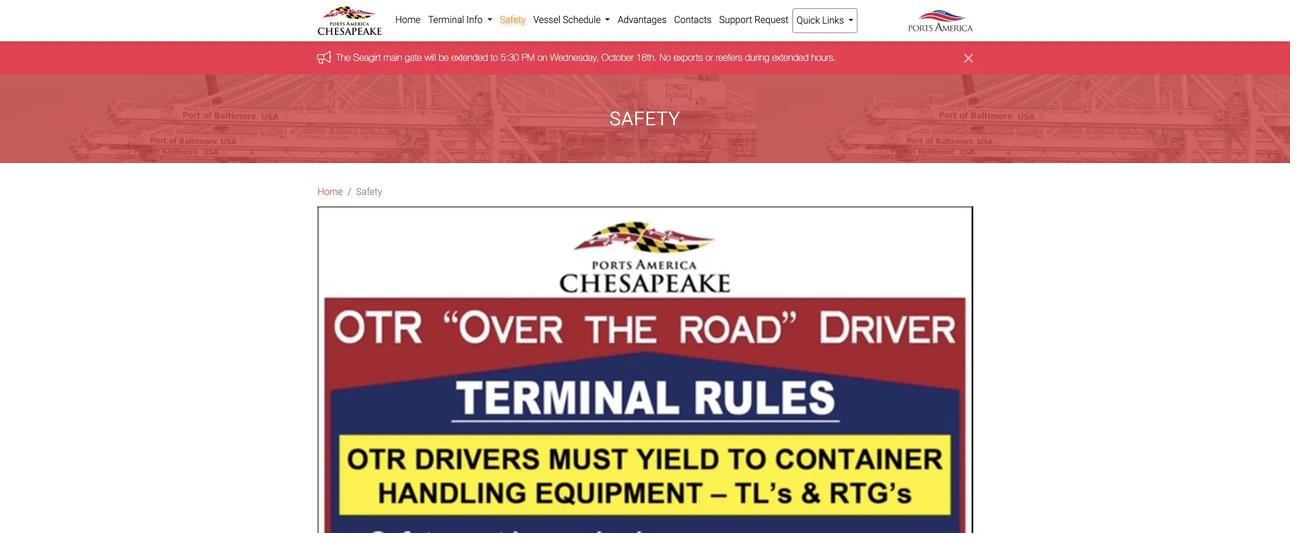 Task type: describe. For each thing, give the bounding box(es) containing it.
wednesday,
[[550, 52, 599, 63]]

18th.
[[637, 52, 657, 63]]

main
[[384, 52, 403, 63]]

to
[[491, 52, 498, 63]]

the seagirt main gate will be extended to 5:30 pm on wednesday, october 18th.  no exports or reefers during extended hours. link
[[336, 52, 836, 63]]

links
[[823, 15, 844, 26]]

otr driver terminal rules image
[[317, 207, 974, 533]]

safety link
[[496, 8, 530, 32]]

request
[[755, 14, 789, 25]]

terminal info
[[428, 14, 485, 25]]

terminal
[[428, 14, 465, 25]]

vessel
[[534, 14, 561, 25]]

quick links
[[797, 15, 847, 26]]

the seagirt main gate will be extended to 5:30 pm on wednesday, october 18th.  no exports or reefers during extended hours. alert
[[0, 42, 1291, 75]]

home for home link to the right
[[396, 14, 421, 25]]

hours.
[[812, 52, 836, 63]]

1 extended from the left
[[452, 52, 488, 63]]

quick links link
[[793, 8, 858, 33]]

gate
[[405, 52, 422, 63]]

contacts
[[675, 14, 712, 25]]

info
[[467, 14, 483, 25]]

support request link
[[716, 8, 793, 32]]

terminal info link
[[425, 8, 496, 32]]

home for the left home link
[[318, 187, 343, 198]]

reefers
[[716, 52, 743, 63]]

seagirt
[[354, 52, 381, 63]]

the
[[336, 52, 351, 63]]

5:30
[[501, 52, 519, 63]]

2 extended from the left
[[773, 52, 809, 63]]

0 horizontal spatial home link
[[318, 185, 343, 200]]

bullhorn image
[[317, 51, 336, 64]]

contacts link
[[671, 8, 716, 32]]

pm
[[522, 52, 535, 63]]

advantages
[[618, 14, 667, 25]]

october
[[602, 52, 634, 63]]

support
[[720, 14, 753, 25]]

advantages link
[[614, 8, 671, 32]]



Task type: vqa. For each thing, say whether or not it's contained in the screenshot.
Home
yes



Task type: locate. For each thing, give the bounding box(es) containing it.
vessel schedule link
[[530, 8, 614, 32]]

during
[[746, 52, 770, 63]]

schedule
[[563, 14, 601, 25]]

1 vertical spatial home link
[[318, 185, 343, 200]]

2 vertical spatial safety
[[356, 187, 382, 198]]

1 vertical spatial safety
[[610, 108, 681, 130]]

or
[[706, 52, 714, 63]]

1 horizontal spatial home link
[[392, 8, 425, 32]]

close image
[[965, 51, 974, 65]]

1 horizontal spatial safety
[[500, 14, 526, 25]]

0 horizontal spatial extended
[[452, 52, 488, 63]]

home
[[396, 14, 421, 25], [318, 187, 343, 198]]

support request
[[720, 14, 789, 25]]

extended
[[452, 52, 488, 63], [773, 52, 809, 63]]

will
[[425, 52, 436, 63]]

0 vertical spatial safety
[[500, 14, 526, 25]]

be
[[439, 52, 449, 63]]

safety
[[500, 14, 526, 25], [610, 108, 681, 130], [356, 187, 382, 198]]

safety inside 'link'
[[500, 14, 526, 25]]

0 vertical spatial home link
[[392, 8, 425, 32]]

1 horizontal spatial extended
[[773, 52, 809, 63]]

no
[[660, 52, 671, 63]]

on
[[538, 52, 548, 63]]

quick
[[797, 15, 820, 26]]

exports
[[674, 52, 703, 63]]

2 horizontal spatial safety
[[610, 108, 681, 130]]

0 horizontal spatial safety
[[356, 187, 382, 198]]

0 horizontal spatial home
[[318, 187, 343, 198]]

the seagirt main gate will be extended to 5:30 pm on wednesday, october 18th.  no exports or reefers during extended hours.
[[336, 52, 836, 63]]

extended right during
[[773, 52, 809, 63]]

0 vertical spatial home
[[396, 14, 421, 25]]

vessel schedule
[[534, 14, 603, 25]]

home link
[[392, 8, 425, 32], [318, 185, 343, 200]]

extended left to at the left top of page
[[452, 52, 488, 63]]

1 horizontal spatial home
[[396, 14, 421, 25]]

1 vertical spatial home
[[318, 187, 343, 198]]



